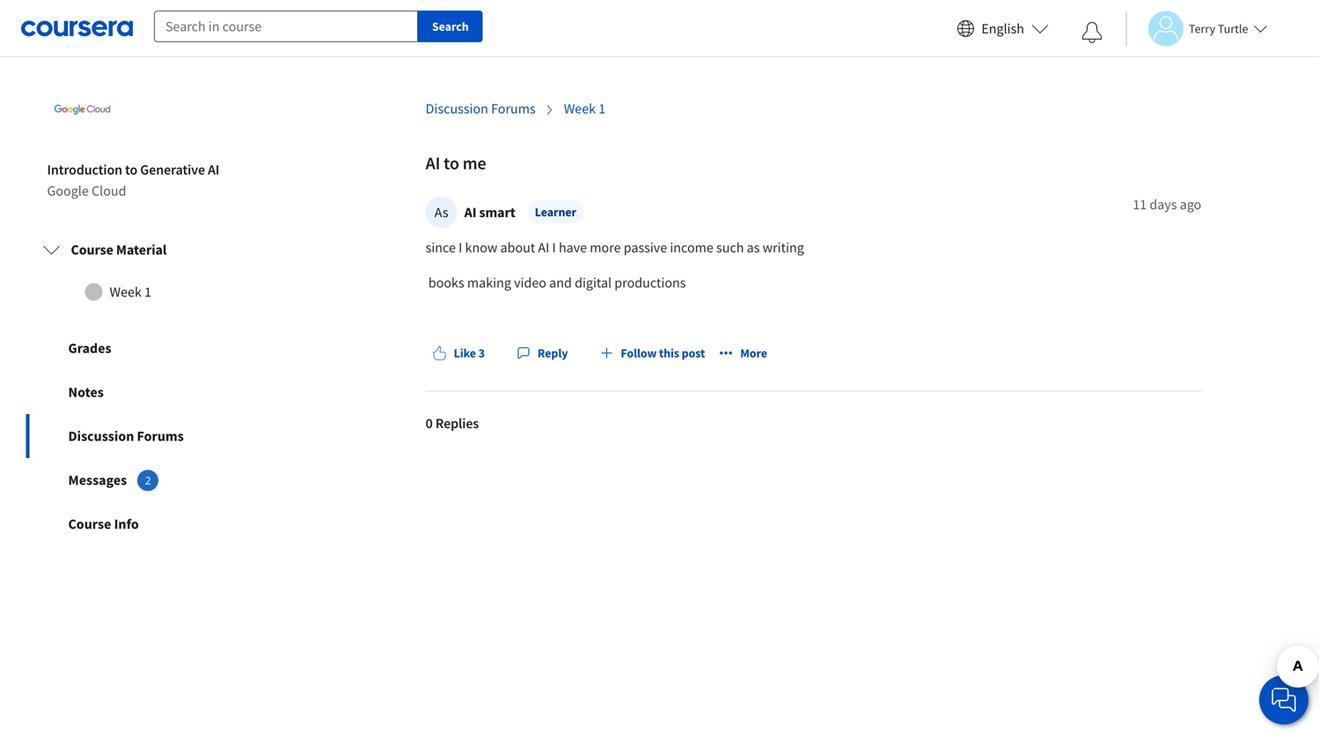 Task type: locate. For each thing, give the bounding box(es) containing it.
more
[[590, 239, 621, 257]]

0 vertical spatial discussion forums
[[426, 100, 536, 118]]

1 horizontal spatial i
[[552, 239, 556, 257]]

1
[[599, 100, 606, 118], [144, 284, 151, 301]]

forums down notes link
[[137, 428, 184, 446]]

1 right chevron right icon
[[599, 100, 606, 118]]

discussion forums link
[[426, 100, 536, 118], [26, 415, 279, 459]]

course
[[71, 241, 113, 259], [68, 516, 111, 534]]

0 vertical spatial discussion forums link
[[426, 100, 536, 118]]

1 horizontal spatial discussion forums
[[426, 100, 536, 118]]

0 horizontal spatial discussion
[[68, 428, 134, 446]]

learner
[[535, 204, 577, 220]]

1 down the course material dropdown button
[[144, 284, 151, 301]]

course left info
[[68, 516, 111, 534]]

0 replies
[[426, 415, 479, 433]]

0 horizontal spatial to
[[125, 161, 137, 179]]

ai inside introduction to generative ai google cloud
[[208, 161, 219, 179]]

to
[[444, 152, 459, 174], [125, 161, 137, 179]]

0 horizontal spatial forums
[[137, 428, 184, 446]]

more
[[740, 346, 767, 361]]

week
[[564, 100, 596, 118], [110, 284, 142, 301]]

income
[[670, 239, 714, 257]]

like 3 button
[[426, 338, 492, 369]]

discussion forums up the me
[[426, 100, 536, 118]]

thumbs up image
[[433, 346, 447, 361]]

week down course material
[[110, 284, 142, 301]]

ai right about
[[538, 239, 550, 257]]

ai right generative
[[208, 161, 219, 179]]

week 1 link
[[564, 100, 606, 118], [43, 275, 263, 310]]

generative
[[140, 161, 205, 179]]

i
[[459, 239, 462, 257], [552, 239, 556, 257]]

1 horizontal spatial to
[[444, 152, 459, 174]]

forums left chevron right icon
[[491, 100, 536, 118]]

forums
[[491, 100, 536, 118], [137, 428, 184, 446]]

books making video and digital productions
[[426, 274, 686, 292]]

1 vertical spatial discussion
[[68, 428, 134, 446]]

chevron right image
[[543, 103, 557, 117]]

1 vertical spatial week 1 link
[[43, 275, 263, 310]]

course inside dropdown button
[[71, 241, 113, 259]]

0 horizontal spatial discussion forums link
[[26, 415, 279, 459]]

course material
[[71, 241, 167, 259]]

know
[[465, 239, 498, 257]]

week right chevron right icon
[[564, 100, 596, 118]]

week 1 link down material
[[43, 275, 263, 310]]

discussion inside 'link'
[[68, 428, 134, 446]]

terry
[[1189, 21, 1216, 37]]

search button
[[418, 11, 483, 42]]

0 vertical spatial course
[[71, 241, 113, 259]]

this
[[659, 346, 679, 361]]

about
[[500, 239, 535, 257]]

ai left smart
[[464, 204, 477, 222]]

week 1 right chevron right icon
[[564, 100, 606, 118]]

ai smart
[[464, 204, 516, 222]]

discussion forums link up 2
[[26, 415, 279, 459]]

cloud
[[92, 182, 126, 200]]

0 vertical spatial 1
[[599, 100, 606, 118]]

coursera image
[[21, 14, 133, 42]]

discussion forums
[[426, 100, 536, 118], [68, 428, 184, 446]]

0 vertical spatial week 1
[[564, 100, 606, 118]]

like
[[454, 346, 476, 361]]

1 vertical spatial course
[[68, 516, 111, 534]]

1 horizontal spatial discussion
[[426, 100, 488, 118]]

0 horizontal spatial week 1
[[110, 284, 151, 301]]

chat with us image
[[1270, 687, 1298, 715]]

0
[[426, 415, 433, 433]]

1 vertical spatial forums
[[137, 428, 184, 446]]

week 1
[[564, 100, 606, 118], [110, 284, 151, 301]]

0 horizontal spatial week
[[110, 284, 142, 301]]

week 1 down material
[[110, 284, 151, 301]]

week 1 link right chevron right icon
[[564, 100, 606, 118]]

i right since
[[459, 239, 462, 257]]

0 horizontal spatial 1
[[144, 284, 151, 301]]

discussion forums up 2
[[68, 428, 184, 446]]

1 horizontal spatial week 1 link
[[564, 100, 606, 118]]

ai
[[426, 152, 440, 174], [208, 161, 219, 179], [464, 204, 477, 222], [538, 239, 550, 257]]

since
[[426, 239, 456, 257]]

week 1 inside week 1 link
[[110, 284, 151, 301]]

i left have
[[552, 239, 556, 257]]

0 horizontal spatial i
[[459, 239, 462, 257]]

1 horizontal spatial week
[[564, 100, 596, 118]]

ai left the me
[[426, 152, 440, 174]]

0 vertical spatial discussion
[[426, 100, 488, 118]]

introduction
[[47, 161, 122, 179]]

follow this post
[[621, 346, 705, 361]]

google cloud image
[[47, 75, 118, 145]]

search
[[432, 18, 469, 34]]

ai to me
[[426, 152, 486, 174]]

and
[[549, 274, 572, 292]]

messages
[[68, 472, 127, 490]]

english
[[982, 20, 1025, 37]]

discussion up the ai to me
[[426, 100, 488, 118]]

1 horizontal spatial week 1
[[564, 100, 606, 118]]

1 horizontal spatial discussion forums link
[[426, 100, 536, 118]]

1 vertical spatial week 1
[[110, 284, 151, 301]]

course for course info
[[68, 516, 111, 534]]

reply
[[538, 346, 568, 361]]

1 vertical spatial 1
[[144, 284, 151, 301]]

1 vertical spatial discussion forums
[[68, 428, 184, 446]]

follow this post button
[[593, 338, 712, 369]]

to inside "forum thread" element
[[444, 152, 459, 174]]

discussion up messages
[[68, 428, 134, 446]]

3
[[478, 346, 485, 361]]

ago
[[1180, 196, 1202, 214]]

course left material
[[71, 241, 113, 259]]

productions
[[615, 274, 686, 292]]

discussion forums link up the me
[[426, 100, 536, 118]]

1 horizontal spatial forums
[[491, 100, 536, 118]]

1 horizontal spatial 1
[[599, 100, 606, 118]]

terry turtle
[[1189, 21, 1249, 37]]

to up the cloud
[[125, 161, 137, 179]]

to inside introduction to generative ai google cloud
[[125, 161, 137, 179]]

1 vertical spatial discussion forums link
[[26, 415, 279, 459]]

to left the me
[[444, 152, 459, 174]]

help center image
[[1274, 690, 1295, 711]]

discussion
[[426, 100, 488, 118], [68, 428, 134, 446]]



Task type: vqa. For each thing, say whether or not it's contained in the screenshot.
Notes 'link'
yes



Task type: describe. For each thing, give the bounding box(es) containing it.
post
[[682, 346, 705, 361]]

as
[[435, 204, 448, 222]]

passive
[[624, 239, 667, 257]]

since i know about ai i have more passive income such as writing
[[426, 239, 804, 257]]

course info
[[68, 516, 139, 534]]

reply button
[[510, 338, 575, 369]]

grades link
[[26, 327, 279, 371]]

more button
[[712, 338, 775, 369]]

11
[[1133, 196, 1147, 214]]

show notifications image
[[1082, 22, 1103, 43]]

making
[[467, 274, 511, 292]]

learner element
[[528, 201, 584, 224]]

google
[[47, 182, 89, 200]]

material
[[116, 241, 167, 259]]

have
[[559, 239, 587, 257]]

info
[[114, 516, 139, 534]]

notes link
[[26, 371, 279, 415]]

days
[[1150, 196, 1177, 214]]

as
[[747, 239, 760, 257]]

course info link
[[26, 503, 279, 547]]

notes
[[68, 384, 104, 402]]

books
[[429, 274, 464, 292]]

digital
[[575, 274, 612, 292]]

course material button
[[29, 225, 277, 275]]

Search in course text field
[[154, 11, 418, 42]]

0 horizontal spatial discussion forums
[[68, 428, 184, 446]]

smart
[[479, 204, 516, 222]]

0 vertical spatial week 1 link
[[564, 100, 606, 118]]

1 vertical spatial week
[[110, 284, 142, 301]]

introduction to generative ai google cloud
[[47, 161, 219, 200]]

like 3
[[454, 346, 485, 361]]

course for course material
[[71, 241, 113, 259]]

turtle
[[1218, 21, 1249, 37]]

forum thread element
[[426, 130, 1202, 477]]

0 vertical spatial forums
[[491, 100, 536, 118]]

to for introduction
[[125, 161, 137, 179]]

english button
[[950, 0, 1056, 57]]

11 days ago
[[1133, 196, 1202, 214]]

0 vertical spatial week
[[564, 100, 596, 118]]

me
[[463, 152, 486, 174]]

terry turtle button
[[1126, 11, 1268, 46]]

such
[[716, 239, 744, 257]]

2
[[145, 474, 151, 488]]

0 horizontal spatial week 1 link
[[43, 275, 263, 310]]

video
[[514, 274, 547, 292]]

2 i from the left
[[552, 239, 556, 257]]

1 i from the left
[[459, 239, 462, 257]]

to for ai
[[444, 152, 459, 174]]

follow
[[621, 346, 657, 361]]

replies
[[436, 415, 479, 433]]

grades
[[68, 340, 111, 357]]

writing
[[763, 239, 804, 257]]



